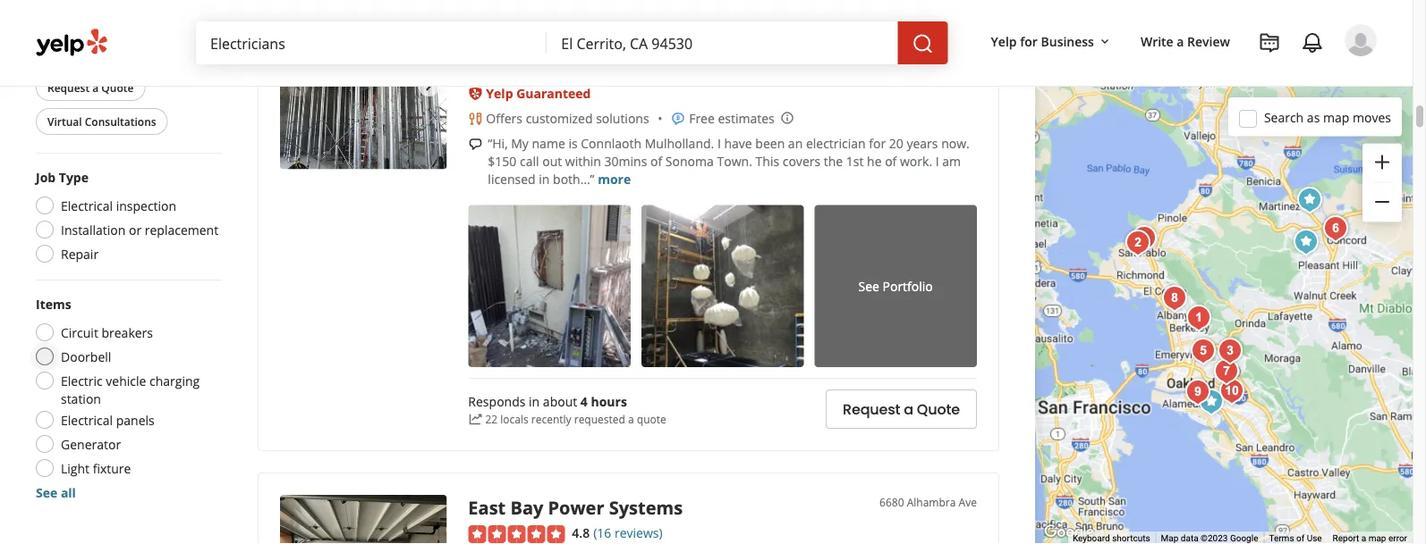Task type: locate. For each thing, give the bounding box(es) containing it.
map right as
[[1323, 109, 1350, 126]]

user actions element
[[977, 22, 1402, 132]]

williams electric image
[[1212, 334, 1248, 370]]

none field up "free estimates"
[[561, 33, 884, 53]]

1 horizontal spatial i
[[936, 153, 939, 170]]

virtual consultations
[[47, 114, 156, 129]]

name
[[532, 135, 565, 152]]

1 vertical spatial request a quote button
[[826, 390, 977, 430]]

1 vertical spatial quote
[[917, 400, 960, 420]]

info icon image
[[780, 111, 794, 125], [780, 111, 794, 125]]

None search field
[[196, 21, 952, 64]]

1 electrical from the top
[[61, 197, 113, 214]]

covers
[[783, 153, 821, 170]]

years
[[907, 135, 938, 152]]

alameda oakland electrical image
[[1180, 375, 1216, 411]]

option group
[[30, 168, 222, 268], [30, 295, 222, 502]]

2 option group from the top
[[30, 295, 222, 502]]

group
[[1363, 144, 1402, 222]]

open now
[[47, 12, 102, 27]]

20
[[889, 135, 904, 152]]

0 vertical spatial reviews)
[[608, 32, 656, 49]]

4
[[581, 394, 588, 411]]

1 vertical spatial option group
[[30, 295, 222, 502]]

data
[[1181, 534, 1199, 545]]

power
[[548, 496, 604, 520]]

reviews) right (3
[[608, 32, 656, 49]]

2 electrical from the top
[[61, 412, 113, 429]]

in
[[539, 171, 550, 188], [529, 394, 540, 411]]

sonoma
[[635, 3, 708, 27], [666, 153, 714, 170]]

an
[[788, 135, 803, 152]]

map for moves
[[1323, 109, 1350, 126]]

0 vertical spatial yelp
[[991, 33, 1017, 50]]

electrical down station
[[61, 412, 113, 429]]

for inside "hi, my name is connlaoth mulholland. i have been an electrician for 20 years now. $150 call out within 30mins of sonoma town. this covers the 1st he of work. i am licensed in both…"
[[869, 135, 886, 152]]

16 offers custom solutions v2 image
[[468, 112, 483, 126]]

request for the rightmost request a quote 'button'
[[843, 400, 900, 420]]

quote
[[101, 80, 134, 95], [917, 400, 960, 420]]

ave
[[959, 496, 977, 511]]

1st
[[846, 153, 864, 170]]

1 horizontal spatial for
[[1020, 33, 1038, 50]]

sonoma down mulholland.
[[666, 153, 714, 170]]

1 horizontal spatial none field
[[561, 33, 884, 53]]

0 vertical spatial see
[[858, 278, 879, 295]]

both…"
[[553, 171, 595, 188]]

i left am
[[936, 153, 939, 170]]

1 horizontal spatial request
[[843, 400, 900, 420]]

write
[[1141, 33, 1174, 50]]

report a map error link
[[1333, 534, 1407, 545]]

of right he on the right top
[[885, 153, 897, 170]]

been
[[755, 135, 785, 152]]

see left portfolio on the bottom
[[858, 278, 879, 295]]

mister fixit image
[[1157, 281, 1193, 317]]

yelp up offers
[[486, 85, 513, 102]]

got watts electric solar & hvac image
[[1318, 211, 1354, 247], [1318, 211, 1354, 247]]

1 vertical spatial sonoma
[[666, 153, 714, 170]]

yelp for business
[[991, 33, 1094, 50]]

electrical up "installation" at the left top
[[61, 197, 113, 214]]

map data ©2023 google
[[1161, 534, 1258, 545]]

see left all
[[36, 485, 57, 502]]

1 none field from the left
[[210, 33, 533, 53]]

micah electric image
[[1209, 354, 1245, 390]]

1 horizontal spatial request a quote button
[[826, 390, 977, 430]]

1 vertical spatial yelp
[[486, 85, 513, 102]]

"hi, my name is connlaoth mulholland. i have been an electrician for 20 years now. $150 call out within 30mins of sonoma town. this covers the 1st he of work. i am licensed in both…"
[[488, 135, 970, 188]]

yelp left business
[[991, 33, 1017, 50]]

doorbell
[[61, 349, 111, 366]]

1 vertical spatial reviews)
[[615, 525, 663, 542]]

1 horizontal spatial yelp
[[991, 33, 1017, 50]]

2 horizontal spatial of
[[1296, 534, 1305, 545]]

0 horizontal spatial quote
[[101, 80, 134, 95]]

open now button
[[36, 6, 114, 33]]

Find text field
[[210, 33, 533, 53]]

yelp for yelp for business
[[991, 33, 1017, 50]]

reviews) down systems
[[615, 525, 663, 542]]

a inside "element"
[[1177, 33, 1184, 50]]

1 vertical spatial i
[[936, 153, 939, 170]]

0 vertical spatial map
[[1323, 109, 1350, 126]]

0 vertical spatial request a quote button
[[36, 74, 145, 101]]

panels
[[116, 412, 155, 429]]

0 horizontal spatial request
[[47, 80, 90, 95]]

of down mulholland.
[[651, 153, 662, 170]]

map region
[[914, 0, 1426, 545]]

(3 reviews)
[[593, 32, 656, 49]]

16 free estimates v2 image
[[671, 112, 686, 126]]

(3 reviews) link
[[593, 30, 656, 50]]

electrical for electrical panels
[[61, 412, 113, 429]]

repair
[[61, 246, 99, 263]]

see for see all
[[36, 485, 57, 502]]

(16 reviews) link
[[593, 524, 663, 543]]

mulholland.
[[645, 135, 714, 152]]

22 locals recently requested a quote
[[485, 413, 666, 427]]

1 vertical spatial electrical
[[61, 412, 113, 429]]

of left use
[[1296, 534, 1305, 545]]

valencia electric image
[[1181, 301, 1217, 336]]

0 horizontal spatial request a quote
[[47, 80, 134, 95]]

or
[[129, 221, 141, 238]]

now
[[78, 12, 102, 27]]

electric
[[61, 373, 103, 390]]

see
[[858, 278, 879, 295], [36, 485, 57, 502]]

in down out
[[539, 171, 550, 188]]

yelp guaranteed button
[[486, 85, 591, 102]]

0 horizontal spatial i
[[718, 135, 721, 152]]

16 speech v2 image
[[468, 137, 483, 152]]

i left have
[[718, 135, 721, 152]]

electric heroes image
[[1194, 385, 1229, 421]]

1 vertical spatial request
[[843, 400, 900, 420]]

a for the rightmost request a quote 'button'
[[904, 400, 913, 420]]

type
[[59, 169, 89, 186]]

request a quote for the leftmost request a quote 'button'
[[47, 80, 134, 95]]

0 vertical spatial in
[[539, 171, 550, 188]]

review
[[1187, 33, 1230, 50]]

electric vehicle charging station
[[61, 373, 200, 408]]

alhambra
[[907, 496, 956, 511]]

2 none field from the left
[[561, 33, 884, 53]]

$150
[[488, 153, 517, 170]]

portfolio
[[883, 278, 933, 295]]

slideshow element
[[280, 3, 447, 169]]

a for the leftmost request a quote 'button'
[[92, 80, 99, 95]]

1 horizontal spatial request a quote
[[843, 400, 960, 420]]

16 chevron down v2 image
[[1098, 35, 1112, 49]]

angel electric image
[[1120, 225, 1156, 261]]

in inside "hi, my name is connlaoth mulholland. i have been an electrician for 20 years now. $150 call out within 30mins of sonoma town. this covers the 1st he of work. i am licensed in both…"
[[539, 171, 550, 188]]

more
[[598, 171, 631, 188]]

tyler b. image
[[1345, 24, 1377, 56]]

in up recently
[[529, 394, 540, 411]]

customized
[[526, 110, 593, 127]]

1 option group from the top
[[30, 168, 222, 268]]

1 horizontal spatial see
[[858, 278, 879, 295]]

none field up next image
[[210, 33, 533, 53]]

0 horizontal spatial see
[[36, 485, 57, 502]]

None field
[[210, 33, 533, 53], [561, 33, 884, 53]]

0 vertical spatial electrical
[[61, 197, 113, 214]]

map left error
[[1369, 534, 1386, 545]]

1 vertical spatial see
[[36, 485, 57, 502]]

boyes electric image
[[1214, 374, 1250, 410]]

write a review link
[[1134, 25, 1237, 57]]

east
[[468, 496, 506, 520]]

locals
[[500, 413, 529, 427]]

for up he on the right top
[[869, 135, 886, 152]]

offers customized solutions
[[486, 110, 649, 127]]

electrical inspection
[[61, 197, 176, 214]]

guaranteed
[[516, 85, 591, 102]]

all
[[61, 485, 76, 502]]

0 horizontal spatial none field
[[210, 33, 533, 53]]

0 horizontal spatial for
[[869, 135, 886, 152]]

see all
[[36, 485, 76, 502]]

1 horizontal spatial quote
[[917, 400, 960, 420]]

0 vertical spatial option group
[[30, 168, 222, 268]]

1 vertical spatial map
[[1369, 534, 1386, 545]]

see portfolio link
[[815, 206, 977, 368]]

for left business
[[1020, 33, 1038, 50]]

report a map error
[[1333, 534, 1407, 545]]

electricians button
[[468, 57, 537, 75]]

1 vertical spatial for
[[869, 135, 886, 152]]

1 horizontal spatial map
[[1369, 534, 1386, 545]]

0 vertical spatial for
[[1020, 33, 1038, 50]]

east bay power systems image
[[1288, 225, 1324, 260]]

0 horizontal spatial yelp
[[486, 85, 513, 102]]

see for see portfolio
[[858, 278, 879, 295]]

1 vertical spatial request a quote
[[843, 400, 960, 420]]

my
[[511, 135, 529, 152]]

see inside "link"
[[858, 278, 879, 295]]

0 vertical spatial quote
[[101, 80, 134, 95]]

see inside option group
[[36, 485, 57, 502]]

responds
[[468, 394, 526, 411]]

hours
[[591, 394, 627, 411]]

fast-responding button
[[36, 40, 142, 67]]

(16
[[593, 525, 611, 542]]

0 vertical spatial request a quote
[[47, 80, 134, 95]]

5 star rating image
[[468, 33, 565, 51]]

sonoma up (3 reviews) link
[[635, 3, 708, 27]]

yelp inside button
[[991, 33, 1017, 50]]

light fixture
[[61, 460, 131, 477]]

option group containing items
[[30, 295, 222, 502]]

request
[[47, 80, 90, 95], [843, 400, 900, 420]]

0 vertical spatial request
[[47, 80, 90, 95]]

0 horizontal spatial map
[[1323, 109, 1350, 126]]

a for the write a review link
[[1177, 33, 1184, 50]]

iconyelpguaranteedbadgesmall image
[[468, 87, 483, 101], [468, 87, 483, 101]]



Task type: describe. For each thing, give the bounding box(es) containing it.
within
[[565, 153, 601, 170]]

for inside button
[[1020, 33, 1038, 50]]

search as map moves
[[1264, 109, 1391, 126]]

light
[[61, 460, 89, 477]]

station
[[61, 391, 101, 408]]

error
[[1389, 534, 1407, 545]]

next image
[[418, 75, 440, 97]]

yelp for yelp guaranteed
[[486, 85, 513, 102]]

(3
[[593, 32, 604, 49]]

open
[[47, 12, 76, 27]]

have
[[724, 135, 752, 152]]

reviews) for sonoma
[[608, 32, 656, 49]]

service champions heating & air conditioning image
[[1292, 183, 1328, 218]]

yelp for business button
[[984, 25, 1119, 57]]

free
[[689, 110, 715, 127]]

none field near
[[561, 33, 884, 53]]

replacement
[[145, 221, 218, 238]]

search
[[1264, 109, 1304, 126]]

virtual consultations button
[[36, 108, 168, 135]]

yelp guaranteed
[[486, 85, 591, 102]]

4.8 link
[[572, 524, 590, 543]]

recently
[[531, 413, 571, 427]]

vehicle
[[106, 373, 146, 390]]

0 horizontal spatial request a quote button
[[36, 74, 145, 101]]

shortcuts
[[1112, 534, 1150, 545]]

moves
[[1353, 109, 1391, 126]]

none field find
[[210, 33, 533, 53]]

fast-responding
[[47, 46, 131, 61]]

am
[[942, 153, 961, 170]]

east bay power systems link
[[468, 496, 683, 520]]

town.
[[717, 153, 752, 170]]

this
[[756, 153, 779, 170]]

more link
[[598, 171, 631, 188]]

five or free electrical solutions image
[[1185, 334, 1221, 370]]

Near text field
[[561, 33, 884, 53]]

estimates
[[718, 110, 775, 127]]

5.0
[[572, 32, 590, 49]]

16 trending v2 image
[[468, 413, 483, 427]]

fixture
[[93, 460, 131, 477]]

6680 alhambra ave
[[880, 496, 977, 511]]

quote for the leftmost request a quote 'button'
[[101, 80, 134, 95]]

4.8
[[572, 525, 590, 542]]

quote for the rightmost request a quote 'button'
[[917, 400, 960, 420]]

map for error
[[1369, 534, 1386, 545]]

virtual
[[47, 114, 82, 129]]

ac3 llc image
[[1126, 221, 1162, 257]]

service
[[468, 3, 532, 27]]

charging
[[149, 373, 200, 390]]

solutions
[[596, 110, 649, 127]]

licensed
[[488, 171, 536, 188]]

consultations
[[85, 114, 156, 129]]

keyboard
[[1073, 534, 1110, 545]]

breakers
[[102, 324, 153, 341]]

search image
[[912, 33, 934, 55]]

4.8 star rating image
[[468, 526, 565, 544]]

installation
[[61, 221, 126, 238]]

free estimates
[[689, 110, 775, 127]]

option group containing job type
[[30, 168, 222, 268]]

0 horizontal spatial of
[[651, 153, 662, 170]]

requested
[[574, 413, 625, 427]]

previous image
[[287, 75, 309, 97]]

see all button
[[36, 485, 76, 502]]

0 vertical spatial sonoma
[[635, 3, 708, 27]]

business
[[1041, 33, 1094, 50]]

electrical panels
[[61, 412, 155, 429]]

"hi,
[[488, 135, 508, 152]]

electrical for electrical inspection
[[61, 197, 113, 214]]

5.0 link
[[572, 30, 590, 50]]

now.
[[941, 135, 970, 152]]

service electrician sonoma link
[[468, 3, 708, 27]]

terms of use link
[[1269, 534, 1322, 545]]

keyboard shortcuts button
[[1073, 533, 1150, 545]]

map
[[1161, 534, 1179, 545]]

1 vertical spatial in
[[529, 394, 540, 411]]

request for the leftmost request a quote 'button'
[[47, 80, 90, 95]]

about
[[543, 394, 577, 411]]

see portfolio
[[858, 278, 933, 295]]

work.
[[900, 153, 932, 170]]

zoom out image
[[1372, 191, 1393, 213]]

22
[[485, 413, 498, 427]]

quote
[[637, 413, 666, 427]]

offers
[[486, 110, 523, 127]]

1 horizontal spatial of
[[885, 153, 897, 170]]

report
[[1333, 534, 1359, 545]]

reviews) for power
[[615, 525, 663, 542]]

electricians link
[[468, 57, 537, 75]]

job type
[[36, 169, 89, 186]]

he
[[867, 153, 882, 170]]

service electrician sonoma image
[[280, 3, 447, 169]]

google image
[[1040, 522, 1099, 545]]

call
[[520, 153, 539, 170]]

use
[[1307, 534, 1322, 545]]

inspection
[[116, 197, 176, 214]]

notifications image
[[1302, 32, 1323, 54]]

installation or replacement
[[61, 221, 218, 238]]

sonoma inside "hi, my name is connlaoth mulholland. i have been an electrician for 20 years now. $150 call out within 30mins of sonoma town. this covers the 1st he of work. i am licensed in both…"
[[666, 153, 714, 170]]

circuit breakers
[[61, 324, 153, 341]]

electricians
[[472, 58, 534, 73]]

systems
[[609, 496, 683, 520]]

write a review
[[1141, 33, 1230, 50]]

east bay power systems
[[468, 496, 683, 520]]

circuit
[[61, 324, 98, 341]]

request a quote for the rightmost request a quote 'button'
[[843, 400, 960, 420]]

projects image
[[1259, 32, 1280, 54]]

zoom in image
[[1372, 152, 1393, 173]]

job
[[36, 169, 56, 186]]

items
[[36, 296, 71, 313]]

0 vertical spatial i
[[718, 135, 721, 152]]

6680
[[880, 496, 904, 511]]



Task type: vqa. For each thing, say whether or not it's contained in the screenshot.
Arts & Entertainment at right
no



